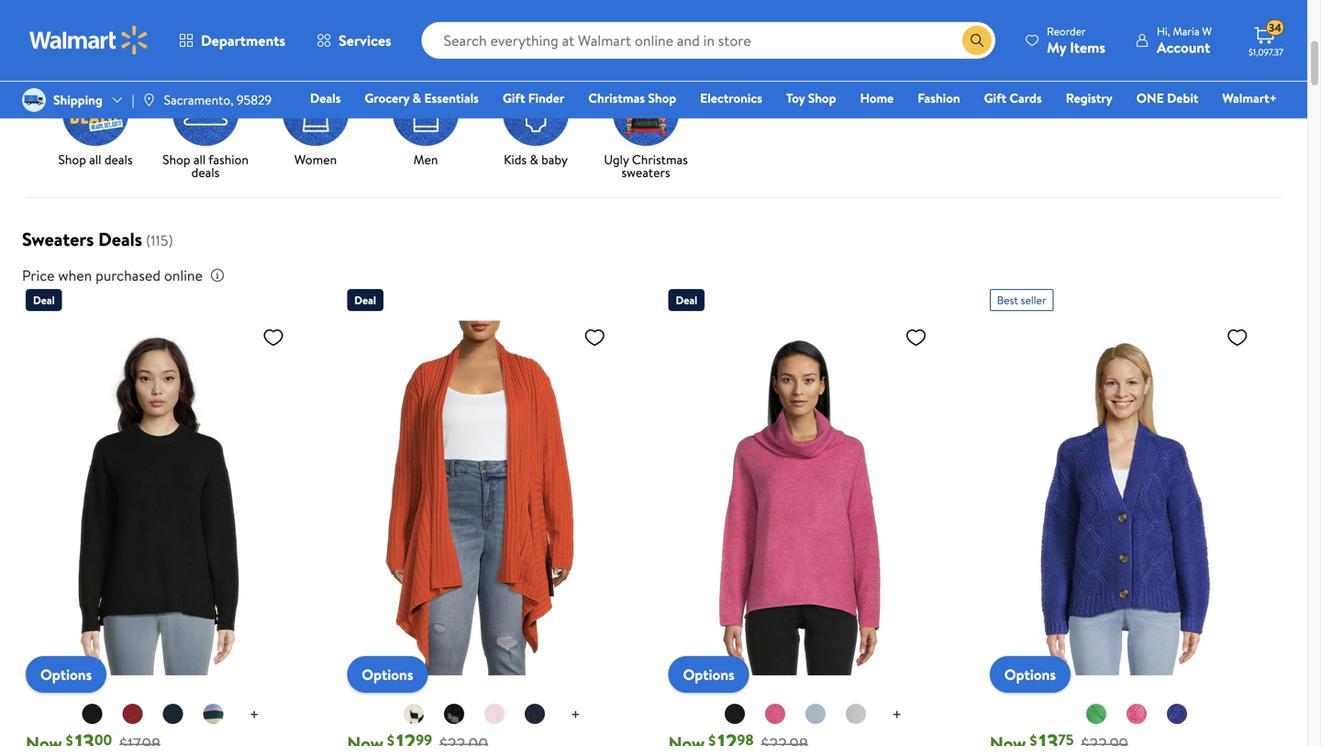 Task type: vqa. For each thing, say whether or not it's contained in the screenshot.
Sweaters
yes



Task type: locate. For each thing, give the bounding box(es) containing it.
grocery & essentials link
[[357, 88, 487, 108]]

deal
[[33, 292, 55, 308], [354, 292, 376, 308], [676, 292, 698, 308]]

shop left 'fashion'
[[163, 151, 190, 168]]

 image for shipping
[[22, 88, 46, 112]]

price
[[22, 265, 55, 285]]

sweaters deals (115)
[[22, 226, 173, 252]]

2 all from the left
[[193, 151, 206, 168]]

1 bright pink image from the left
[[765, 703, 787, 725]]

1 vertical spatial &
[[530, 151, 538, 168]]

1 horizontal spatial +
[[571, 703, 581, 726]]

all
[[89, 151, 101, 168], [193, 151, 206, 168]]

0 vertical spatial christmas
[[589, 89, 645, 107]]

women image
[[283, 80, 349, 146]]

options for rd style women's cable knit cardigan, sizes s-3xl image
[[1005, 665, 1056, 685]]

shop left electronics
[[648, 89, 676, 107]]

christmas
[[589, 89, 645, 107], [632, 151, 688, 168]]

shop
[[648, 89, 676, 107], [808, 89, 836, 107], [58, 151, 86, 168], [163, 151, 190, 168]]

deals up purchased
[[98, 226, 142, 252]]

0 horizontal spatial deals
[[105, 151, 133, 168]]

+ right navy image
[[571, 703, 581, 726]]

gift left cards
[[984, 89, 1007, 107]]

1 horizontal spatial deal
[[354, 292, 376, 308]]

gift finder
[[503, 89, 565, 107]]

2 horizontal spatial +
[[892, 703, 902, 726]]

deals left grocery
[[310, 89, 341, 107]]

4 options from the left
[[1005, 665, 1056, 685]]

deals
[[310, 89, 341, 107], [98, 226, 142, 252]]

0 vertical spatial &
[[413, 89, 421, 107]]

Search in Sweaters Deals search field
[[22, 7, 576, 51]]

4 options link from the left
[[990, 656, 1071, 693]]

all inside shop all fashion deals
[[193, 151, 206, 168]]

1 horizontal spatial deals
[[310, 89, 341, 107]]

shop down shop all deals image
[[58, 151, 86, 168]]

+ button right multi stripe image
[[235, 700, 274, 730]]

options
[[40, 665, 92, 685], [362, 665, 413, 685], [683, 665, 735, 685], [1005, 665, 1056, 685]]

kids & baby
[[504, 151, 568, 168]]

0 horizontal spatial &
[[413, 89, 421, 107]]

one
[[1137, 89, 1164, 107]]

 image right |
[[142, 93, 157, 107]]

gift left "finder"
[[503, 89, 525, 107]]

shop all fashion deals
[[163, 151, 249, 181]]

options link for dreamers by debut womens cowl neck pullover long sleeve sweater image
[[669, 656, 749, 693]]

bright pink image right black image
[[765, 703, 787, 725]]

1 horizontal spatial &
[[530, 151, 538, 168]]

when
[[58, 265, 92, 285]]

xmas image
[[613, 80, 679, 146]]

& right grocery
[[413, 89, 421, 107]]

1 horizontal spatial  image
[[142, 93, 157, 107]]

2 bright pink image from the left
[[1126, 703, 1148, 725]]

cobalt blue image
[[805, 703, 827, 725]]

deal for time and tru women's side button crew neck sweater, midweight, sizes xs-xxxl image
[[33, 292, 55, 308]]

gift finder link
[[495, 88, 573, 108]]

+ button for gray icon
[[878, 700, 917, 730]]

0 horizontal spatial all
[[89, 151, 101, 168]]

1 vertical spatial christmas
[[632, 151, 688, 168]]

dreamers by debut womens cowl neck pullover long sleeve sweater image
[[669, 319, 935, 678]]

& for essentials
[[413, 89, 421, 107]]

best
[[997, 292, 1019, 308]]

3 + from the left
[[892, 703, 902, 726]]

grocery & essentials
[[365, 89, 479, 107]]

&
[[413, 89, 421, 107], [530, 151, 538, 168]]

one debit
[[1137, 89, 1199, 107]]

2 horizontal spatial + button
[[878, 700, 917, 730]]

1 options from the left
[[40, 665, 92, 685]]

all left 'fashion'
[[193, 151, 206, 168]]

3 + button from the left
[[878, 700, 917, 730]]

christmas inside ugly christmas sweaters
[[632, 151, 688, 168]]

+ for navy image
[[571, 703, 581, 726]]

2 options from the left
[[362, 665, 413, 685]]

light pink image
[[484, 703, 506, 725]]

shop all deals link
[[48, 80, 143, 170]]

0 horizontal spatial gift
[[503, 89, 525, 107]]

+ button
[[235, 700, 274, 730], [556, 700, 595, 730], [878, 700, 917, 730]]

essentials
[[424, 89, 479, 107]]

legal information image
[[210, 268, 225, 283]]

2 + from the left
[[571, 703, 581, 726]]

0 horizontal spatial deal
[[33, 292, 55, 308]]

None search field
[[0, 0, 1308, 51]]

1 + from the left
[[249, 703, 259, 726]]

0 horizontal spatial  image
[[22, 88, 46, 112]]

maria
[[1173, 23, 1200, 39]]

christmas up the ugly
[[589, 89, 645, 107]]

deals down shop all fashion deals image
[[191, 163, 220, 181]]

0 horizontal spatial +
[[249, 703, 259, 726]]

 image left shipping
[[22, 88, 46, 112]]

bright pink image
[[765, 703, 787, 725], [1126, 703, 1148, 725]]

all for fashion
[[193, 151, 206, 168]]

reorder
[[1047, 23, 1086, 39]]

price when purchased online
[[22, 265, 203, 285]]

kids & baby image
[[503, 80, 569, 146]]

all down shop all deals image
[[89, 151, 101, 168]]

home link
[[852, 88, 902, 108]]

0 horizontal spatial bright pink image
[[765, 703, 787, 725]]

brilliant red image
[[122, 703, 144, 725]]

hi,
[[1157, 23, 1171, 39]]

1 horizontal spatial all
[[193, 151, 206, 168]]

1 horizontal spatial gift
[[984, 89, 1007, 107]]

kids
[[504, 151, 527, 168]]

options link
[[26, 656, 107, 693], [347, 656, 428, 693], [669, 656, 749, 693], [990, 656, 1071, 693]]

+
[[249, 703, 259, 726], [571, 703, 581, 726], [892, 703, 902, 726]]

christmas right the ugly
[[632, 151, 688, 168]]

1 horizontal spatial bright pink image
[[1126, 703, 1148, 725]]

women
[[294, 151, 337, 168]]

3 deal from the left
[[676, 292, 698, 308]]

navy image
[[524, 703, 546, 725]]

shop all fashion deals image
[[173, 80, 239, 146]]

fashion
[[209, 151, 249, 168]]

sweaters
[[622, 163, 670, 181]]

1 options link from the left
[[26, 656, 107, 693]]

3 options from the left
[[683, 665, 735, 685]]

1 horizontal spatial + button
[[556, 700, 595, 730]]

shop all fashion deals link
[[158, 80, 253, 183]]

+ right gray icon
[[892, 703, 902, 726]]

black combo image
[[443, 703, 465, 725]]

2 gift from the left
[[984, 89, 1007, 107]]

deals
[[105, 151, 133, 168], [191, 163, 220, 181]]

+ right multi stripe image
[[249, 703, 259, 726]]

deals down shop all deals image
[[105, 151, 133, 168]]

ugly christmas sweaters
[[604, 151, 688, 181]]

sacramento,
[[164, 91, 234, 109]]

0 horizontal spatial + button
[[235, 700, 274, 730]]

shop right toy
[[808, 89, 836, 107]]

deal for dreamers by debut womens cowl neck pullover long sleeve sweater image
[[676, 292, 698, 308]]

2 deal from the left
[[354, 292, 376, 308]]

purchased
[[96, 265, 161, 285]]

add to favorites list, what's next women's and women's plus size ribbed flyaway cardigan image
[[584, 326, 606, 349]]

bright green image
[[1086, 703, 1108, 725]]

cards
[[1010, 89, 1042, 107]]

2 options link from the left
[[347, 656, 428, 693]]

gift cards
[[984, 89, 1042, 107]]

1 vertical spatial deals
[[98, 226, 142, 252]]

1 horizontal spatial deals
[[191, 163, 220, 181]]

2 + button from the left
[[556, 700, 595, 730]]

3 options link from the left
[[669, 656, 749, 693]]

walmart+
[[1223, 89, 1277, 107]]

1 all from the left
[[89, 151, 101, 168]]

1 deal from the left
[[33, 292, 55, 308]]

Walmart Site-Wide search field
[[422, 22, 996, 59]]

hi, maria w account
[[1157, 23, 1212, 57]]

bright pink image right bright green icon
[[1126, 703, 1148, 725]]

+ button right navy image
[[556, 700, 595, 730]]

finder
[[528, 89, 565, 107]]

shop inside "toy shop" link
[[808, 89, 836, 107]]

1 + button from the left
[[235, 700, 274, 730]]

black image
[[724, 703, 746, 725]]

 image
[[22, 88, 46, 112], [142, 93, 157, 107]]

toy shop
[[787, 89, 836, 107]]

one debit link
[[1129, 88, 1207, 108]]

& right "kids"
[[530, 151, 538, 168]]

shop all deals image
[[62, 80, 128, 146]]

add to favorites list, time and tru women's side button crew neck sweater, midweight, sizes xs-xxxl image
[[262, 326, 284, 349]]

+ button right gray icon
[[878, 700, 917, 730]]

options for dreamers by debut womens cowl neck pullover long sleeve sweater image
[[683, 665, 735, 685]]

ugly
[[604, 151, 629, 168]]

gift
[[503, 89, 525, 107], [984, 89, 1007, 107]]

1 gift from the left
[[503, 89, 525, 107]]

2 horizontal spatial deal
[[676, 292, 698, 308]]



Task type: describe. For each thing, give the bounding box(es) containing it.
0 vertical spatial deals
[[310, 89, 341, 107]]

(115)
[[146, 230, 173, 251]]

34
[[1269, 20, 1282, 36]]

grocery
[[365, 89, 410, 107]]

shop all deals
[[58, 151, 133, 168]]

kids & baby link
[[488, 80, 584, 170]]

bright pink image for deal
[[765, 703, 787, 725]]

w
[[1203, 23, 1212, 39]]

0 horizontal spatial deals
[[98, 226, 142, 252]]

gift for gift cards
[[984, 89, 1007, 107]]

debit
[[1167, 89, 1199, 107]]

search icon image
[[970, 33, 985, 48]]

best seller
[[997, 292, 1047, 308]]

women link
[[268, 80, 363, 170]]

items
[[1070, 37, 1106, 57]]

departments button
[[163, 18, 301, 62]]

add to favorites list, rd style women's cable knit cardigan, sizes s-3xl image
[[1227, 326, 1249, 349]]

shop inside shop all deals link
[[58, 151, 86, 168]]

christmas shop
[[589, 89, 676, 107]]

what's next women's and women's plus size ribbed flyaway cardigan image
[[347, 319, 613, 678]]

|
[[132, 91, 135, 109]]

95829
[[237, 91, 272, 109]]

shipping
[[53, 91, 103, 109]]

services
[[339, 30, 392, 50]]

account
[[1157, 37, 1211, 57]]

+ button for multi stripe image
[[235, 700, 274, 730]]

search image
[[37, 21, 51, 36]]

sweaters
[[22, 226, 94, 252]]

gray image
[[845, 703, 867, 725]]

walmart image
[[29, 26, 149, 55]]

& for baby
[[530, 151, 538, 168]]

options link for time and tru women's side button crew neck sweater, midweight, sizes xs-xxxl image
[[26, 656, 107, 693]]

+ for multi stripe image
[[249, 703, 259, 726]]

electronics link
[[692, 88, 771, 108]]

ugly christmas sweaters link
[[598, 80, 694, 183]]

fashion
[[918, 89, 960, 107]]

emerald forest image
[[162, 703, 184, 725]]

toy
[[787, 89, 805, 107]]

gift for gift finder
[[503, 89, 525, 107]]

seller
[[1021, 292, 1047, 308]]

christmas shop link
[[580, 88, 685, 108]]

bright pink image for best seller
[[1126, 703, 1148, 725]]

services button
[[301, 18, 407, 62]]

cosmic blue image
[[1166, 703, 1188, 725]]

beige combo image
[[403, 703, 425, 725]]

men image
[[393, 80, 459, 146]]

options link for rd style women's cable knit cardigan, sizes s-3xl image
[[990, 656, 1071, 693]]

multi stripe image
[[203, 703, 225, 725]]

men link
[[378, 80, 474, 170]]

toy shop link
[[778, 88, 845, 108]]

add to favorites list, dreamers by debut womens cowl neck pullover long sleeve sweater image
[[905, 326, 927, 349]]

+ button for navy image
[[556, 700, 595, 730]]

shop inside the christmas shop link
[[648, 89, 676, 107]]

registry link
[[1058, 88, 1121, 108]]

electronics
[[700, 89, 763, 107]]

options for time and tru women's side button crew neck sweater, midweight, sizes xs-xxxl image
[[40, 665, 92, 685]]

black soot image
[[81, 703, 103, 725]]

shop inside shop all fashion deals
[[163, 151, 190, 168]]

online
[[164, 265, 203, 285]]

reorder my items
[[1047, 23, 1106, 57]]

options link for the what's next women's and women's plus size ribbed flyaway cardigan image
[[347, 656, 428, 693]]

deals link
[[302, 88, 349, 108]]

walmart+ link
[[1214, 88, 1286, 108]]

+ for gray icon
[[892, 703, 902, 726]]

fashion link
[[910, 88, 969, 108]]

options for the what's next women's and women's plus size ribbed flyaway cardigan image
[[362, 665, 413, 685]]

all for deals
[[89, 151, 101, 168]]

rd style women's cable knit cardigan, sizes s-3xl image
[[990, 319, 1256, 678]]

 image for sacramento, 95829
[[142, 93, 157, 107]]

registry
[[1066, 89, 1113, 107]]

gift cards link
[[976, 88, 1051, 108]]

time and tru women's side button crew neck sweater, midweight, sizes xs-xxxl image
[[26, 319, 292, 678]]

sacramento, 95829
[[164, 91, 272, 109]]

Search search field
[[422, 22, 996, 59]]

deal for the what's next women's and women's plus size ribbed flyaway cardigan image
[[354, 292, 376, 308]]

my
[[1047, 37, 1067, 57]]

departments
[[201, 30, 285, 50]]

home
[[860, 89, 894, 107]]

deals inside shop all fashion deals
[[191, 163, 220, 181]]

men
[[414, 151, 438, 168]]

baby
[[542, 151, 568, 168]]

$1,097.37
[[1249, 46, 1284, 58]]



